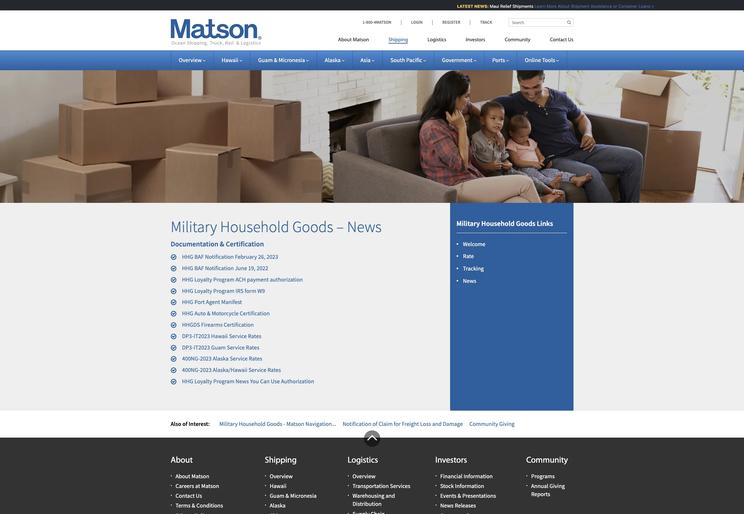 Task type: vqa. For each thing, say whether or not it's contained in the screenshot.


Task type: locate. For each thing, give the bounding box(es) containing it.
hhg for hhg port agent manifest
[[182, 298, 194, 306]]

information up stock information link
[[464, 472, 493, 480]]

events & presentations link
[[441, 492, 497, 500]]

agent
[[206, 298, 220, 306]]

guam & micronesia link for hawaii link related to the left overview 'link'
[[258, 56, 309, 64]]

of
[[183, 420, 188, 428], [373, 420, 378, 428]]

about matson link for careers at matson link
[[176, 472, 210, 480]]

overview for overview hawaii guam & micronesia alaska
[[270, 472, 293, 480]]

0 vertical spatial about matson link
[[339, 34, 379, 47]]

and inside overview transportation services warehousing and distribution
[[386, 492, 395, 500]]

us
[[569, 37, 574, 43], [196, 492, 202, 500]]

hawaii link
[[222, 56, 242, 64], [270, 482, 287, 490]]

investors inside footer
[[436, 456, 468, 465]]

2023 down dp3-it2023 guam service rates link
[[200, 355, 212, 362]]

contact
[[551, 37, 568, 43], [176, 492, 195, 500]]

0 horizontal spatial logistics
[[348, 456, 379, 465]]

programs
[[532, 472, 555, 480]]

2 vertical spatial alaska
[[270, 502, 286, 509]]

it2023 down firearms
[[194, 332, 210, 340]]

0 horizontal spatial of
[[183, 420, 188, 428]]

household left -
[[239, 420, 266, 428]]

south pacific
[[391, 56, 423, 64]]

0 horizontal spatial hawaii link
[[222, 56, 242, 64]]

2 it2023 from the top
[[194, 344, 210, 351]]

program up hhg loyalty program irs form w9
[[214, 276, 235, 283]]

hhg for hhg baf notification february 26, 2023
[[182, 253, 194, 261]]

notification down hhg baf notification february 26, 2023 link
[[205, 264, 234, 272]]

1 it2023 from the top
[[194, 332, 210, 340]]

>
[[648, 4, 650, 9]]

matson up at
[[192, 472, 210, 480]]

0 vertical spatial community
[[505, 37, 531, 43]]

hhg loyalty program news you can use authorization link
[[182, 378, 315, 385]]

news left you on the left bottom of the page
[[236, 378, 249, 385]]

certification up february
[[226, 239, 264, 248]]

1 baf from the top
[[195, 253, 204, 261]]

1 vertical spatial 400ng-
[[182, 366, 200, 374]]

welcome
[[464, 240, 486, 248]]

motorcycle
[[212, 310, 239, 317]]

400ng- for 400ng-2023 alaska service rates
[[182, 355, 200, 362]]

service for hawaii
[[229, 332, 247, 340]]

3 loyalty from the top
[[195, 378, 212, 385]]

payment
[[247, 276, 269, 283]]

& inside overview hawaii guam & micronesia alaska
[[286, 492, 289, 500]]

community up online
[[505, 37, 531, 43]]

freight
[[402, 420, 420, 428]]

2 vertical spatial hawaii
[[270, 482, 287, 490]]

search image
[[568, 20, 572, 24]]

notification of claim for freight loss and damage
[[343, 420, 463, 428]]

hawaii link for the left overview 'link'
[[222, 56, 242, 64]]

us inside about matson careers at matson contact us terms & conditions
[[196, 492, 202, 500]]

0 vertical spatial giving
[[500, 420, 515, 428]]

program up manifest
[[214, 287, 235, 294]]

investors up financial
[[436, 456, 468, 465]]

port
[[195, 298, 205, 306]]

news down tracking
[[464, 277, 477, 285]]

claim
[[379, 420, 393, 428]]

1 vertical spatial about matson link
[[176, 472, 210, 480]]

1 horizontal spatial contact us link
[[541, 34, 574, 47]]

contact us link up "tools"
[[541, 34, 574, 47]]

household up welcome link
[[482, 219, 515, 228]]

service up dp3-it2023 guam service rates link
[[229, 332, 247, 340]]

1 horizontal spatial military
[[220, 420, 238, 428]]

matson down the 1-
[[353, 37, 369, 43]]

footer
[[0, 430, 745, 514]]

2 horizontal spatial overview
[[353, 472, 376, 480]]

news inside military household goods links section
[[464, 277, 477, 285]]

stock information link
[[441, 482, 485, 490]]

service for alaska
[[230, 355, 248, 362]]

0 vertical spatial 400ng-
[[182, 355, 200, 362]]

certification down hhg auto & motorcycle certification "link"
[[224, 321, 254, 328]]

news right –
[[347, 217, 382, 236]]

1 loyalty from the top
[[195, 276, 212, 283]]

hhg loyalty program news you can use authorization
[[182, 378, 315, 385]]

1 program from the top
[[214, 276, 235, 283]]

1 vertical spatial micronesia
[[291, 492, 317, 500]]

0 vertical spatial logistics
[[428, 37, 447, 43]]

service for alaska/hawaii
[[249, 366, 267, 374]]

military household goods – news
[[171, 217, 382, 236]]

household inside section
[[482, 219, 515, 228]]

0 vertical spatial shipping
[[389, 37, 409, 43]]

0 vertical spatial hawaii
[[222, 56, 239, 64]]

2 horizontal spatial goods
[[517, 219, 536, 228]]

2 horizontal spatial overview link
[[353, 472, 376, 480]]

2 400ng- from the top
[[182, 366, 200, 374]]

2023 right 26,
[[267, 253, 279, 261]]

overview link for shipping
[[270, 472, 293, 480]]

of left claim
[[373, 420, 378, 428]]

contact inside top menu navigation
[[551, 37, 568, 43]]

1 vertical spatial hawaii link
[[270, 482, 287, 490]]

community giving link
[[470, 420, 515, 428]]

1 horizontal spatial contact
[[551, 37, 568, 43]]

dp3-it2023 guam service rates link
[[182, 344, 260, 351]]

2 hhg from the top
[[182, 264, 194, 272]]

0 horizontal spatial alaska
[[213, 355, 229, 362]]

logistics down backtop image
[[348, 456, 379, 465]]

notification up backtop image
[[343, 420, 372, 428]]

2023
[[267, 253, 279, 261], [200, 355, 212, 362], [200, 366, 212, 374]]

3 program from the top
[[214, 378, 235, 385]]

1 vertical spatial hawaii
[[211, 332, 228, 340]]

military
[[171, 217, 217, 236], [457, 219, 480, 228], [220, 420, 238, 428]]

1 400ng- from the top
[[182, 355, 200, 362]]

2 horizontal spatial military
[[457, 219, 480, 228]]

about matson careers at matson contact us terms & conditions
[[176, 472, 223, 509]]

interest:
[[189, 420, 210, 428]]

it2023 down dp3-it2023 hawaii service rates link
[[194, 344, 210, 351]]

1 vertical spatial investors
[[436, 456, 468, 465]]

w9
[[258, 287, 265, 294]]

program for ach
[[214, 276, 235, 283]]

careers at matson link
[[176, 482, 219, 490]]

1 hhg from the top
[[182, 253, 194, 261]]

of for claim
[[373, 420, 378, 428]]

firearms
[[201, 321, 223, 328]]

hawaii
[[222, 56, 239, 64], [211, 332, 228, 340], [270, 482, 287, 490]]

financial information link
[[441, 472, 493, 480]]

1 horizontal spatial overview link
[[270, 472, 293, 480]]

1 vertical spatial alaska
[[213, 355, 229, 362]]

about for about matson
[[339, 37, 352, 43]]

2 loyalty from the top
[[195, 287, 212, 294]]

2 vertical spatial 2023
[[200, 366, 212, 374]]

footer containing about
[[0, 430, 745, 514]]

contact down careers
[[176, 492, 195, 500]]

0 vertical spatial hawaii link
[[222, 56, 242, 64]]

1 of from the left
[[183, 420, 188, 428]]

or
[[609, 4, 613, 9]]

military right interest:
[[220, 420, 238, 428]]

1 vertical spatial program
[[214, 287, 235, 294]]

None search field
[[509, 18, 574, 27]]

hhg port agent manifest link
[[182, 298, 242, 306]]

0 vertical spatial guam
[[258, 56, 273, 64]]

certification for documentation & certification
[[226, 239, 264, 248]]

baf
[[195, 253, 204, 261], [195, 264, 204, 272]]

2 vertical spatial community
[[527, 456, 569, 465]]

0 horizontal spatial military
[[171, 217, 217, 236]]

online
[[525, 56, 542, 64]]

1 vertical spatial certification
[[240, 310, 270, 317]]

0 horizontal spatial alaska link
[[270, 502, 286, 509]]

0 vertical spatial dp3-
[[182, 332, 194, 340]]

2 program from the top
[[214, 287, 235, 294]]

1 horizontal spatial alaska
[[270, 502, 286, 509]]

2 of from the left
[[373, 420, 378, 428]]

1 vertical spatial logistics
[[348, 456, 379, 465]]

goods inside section
[[517, 219, 536, 228]]

about inside top menu navigation
[[339, 37, 352, 43]]

rate link
[[464, 252, 475, 260]]

us inside top menu navigation
[[569, 37, 574, 43]]

0 vertical spatial alaska
[[325, 56, 341, 64]]

0 vertical spatial us
[[569, 37, 574, 43]]

community up programs
[[527, 456, 569, 465]]

family sitting in living room among boxes and preparing to ship household goods with matson. image
[[0, 60, 745, 203]]

loyalty for hhg loyalty program news you can use authorization
[[195, 378, 212, 385]]

1 vertical spatial it2023
[[194, 344, 210, 351]]

about matson link down the 1-
[[339, 34, 379, 47]]

contact us link
[[541, 34, 574, 47], [176, 492, 202, 500]]

shipping
[[389, 37, 409, 43], [265, 456, 297, 465]]

3 hhg from the top
[[182, 276, 194, 283]]

community inside top menu navigation
[[505, 37, 531, 43]]

releases
[[455, 502, 477, 509]]

ports link
[[493, 56, 510, 64]]

guam for overview hawaii guam & micronesia alaska
[[270, 492, 285, 500]]

7 hhg from the top
[[182, 378, 194, 385]]

2 baf from the top
[[195, 264, 204, 272]]

overview
[[179, 56, 202, 64], [270, 472, 293, 480], [353, 472, 376, 480]]

& inside about matson careers at matson contact us terms & conditions
[[192, 502, 195, 509]]

1 horizontal spatial giving
[[550, 482, 566, 490]]

2 vertical spatial certification
[[224, 321, 254, 328]]

matson right at
[[201, 482, 219, 490]]

investors
[[466, 37, 486, 43], [436, 456, 468, 465]]

giving
[[500, 420, 515, 428], [550, 482, 566, 490]]

0 vertical spatial investors
[[466, 37, 486, 43]]

1 horizontal spatial us
[[569, 37, 574, 43]]

1 vertical spatial contact
[[176, 492, 195, 500]]

warehousing
[[353, 492, 385, 500]]

1 vertical spatial loyalty
[[195, 287, 212, 294]]

of for interest:
[[183, 420, 188, 428]]

dp3- for dp3-it2023 guam service rates
[[182, 344, 194, 351]]

military up welcome link
[[457, 219, 480, 228]]

welcome link
[[464, 240, 486, 248]]

service for guam
[[227, 344, 245, 351]]

6 hhg from the top
[[182, 310, 194, 317]]

investors down track link
[[466, 37, 486, 43]]

1 horizontal spatial shipping
[[389, 37, 409, 43]]

0 vertical spatial guam & micronesia link
[[258, 56, 309, 64]]

goods for links
[[517, 219, 536, 228]]

800-
[[366, 20, 374, 25]]

1 vertical spatial guam & micronesia link
[[270, 492, 317, 500]]

community inside footer
[[527, 456, 569, 465]]

overview inside overview hawaii guam & micronesia alaska
[[270, 472, 293, 480]]

2 vertical spatial notification
[[343, 420, 372, 428]]

1 vertical spatial us
[[196, 492, 202, 500]]

2 vertical spatial program
[[214, 378, 235, 385]]

1 horizontal spatial logistics
[[428, 37, 447, 43]]

learn more about shipment assistance or container loans > link
[[531, 4, 650, 9]]

hhg loyalty program ach payment authorization link
[[182, 276, 303, 283]]

0 horizontal spatial goods
[[267, 420, 283, 428]]

events
[[441, 492, 457, 500]]

news down events
[[441, 502, 454, 509]]

service up 400ng-2023 alaska/hawaii service rates link
[[230, 355, 248, 362]]

logistics inside footer
[[348, 456, 379, 465]]

1 vertical spatial contact us link
[[176, 492, 202, 500]]

financial
[[441, 472, 463, 480]]

us down search image
[[569, 37, 574, 43]]

0 vertical spatial contact
[[551, 37, 568, 43]]

alaska link
[[325, 56, 345, 64], [270, 502, 286, 509]]

0 horizontal spatial overview
[[179, 56, 202, 64]]

services
[[390, 482, 411, 490]]

2 vertical spatial loyalty
[[195, 378, 212, 385]]

2023 for 400ng-2023 alaska/hawaii service rates
[[200, 366, 212, 374]]

rates for dp3-it2023 guam service rates
[[246, 344, 260, 351]]

guam inside overview hawaii guam & micronesia alaska
[[270, 492, 285, 500]]

guam & micronesia
[[258, 56, 305, 64]]

0 horizontal spatial shipping
[[265, 456, 297, 465]]

1 vertical spatial shipping
[[265, 456, 297, 465]]

2 vertical spatial guam
[[270, 492, 285, 500]]

community right damage
[[470, 420, 499, 428]]

household for -
[[239, 420, 266, 428]]

1 vertical spatial dp3-
[[182, 344, 194, 351]]

logistics down register link
[[428, 37, 447, 43]]

1 vertical spatial guam
[[211, 344, 226, 351]]

overview inside overview transportation services warehousing and distribution
[[353, 472, 376, 480]]

alaska link for hawaii link related to the left overview 'link'
[[325, 56, 345, 64]]

backtop image
[[364, 430, 381, 447]]

contact up "tools"
[[551, 37, 568, 43]]

1 horizontal spatial of
[[373, 420, 378, 428]]

hhg for hhg loyalty program irs form w9
[[182, 287, 194, 294]]

login link
[[402, 20, 433, 25]]

certification down form
[[240, 310, 270, 317]]

0 horizontal spatial us
[[196, 492, 202, 500]]

goods left links
[[517, 219, 536, 228]]

contact us link down careers
[[176, 492, 202, 500]]

4 hhg from the top
[[182, 287, 194, 294]]

also
[[171, 420, 181, 428]]

online tools link
[[525, 56, 560, 64]]

5 hhg from the top
[[182, 298, 194, 306]]

matson
[[353, 37, 369, 43], [287, 420, 305, 428], [192, 472, 210, 480], [201, 482, 219, 490]]

certification for hhgds firearms certification
[[224, 321, 254, 328]]

information up events & presentations link
[[456, 482, 485, 490]]

military up documentation
[[171, 217, 217, 236]]

about inside about matson careers at matson contact us terms & conditions
[[176, 472, 191, 480]]

military inside section
[[457, 219, 480, 228]]

0 vertical spatial loyalty
[[195, 276, 212, 283]]

overview link
[[179, 56, 206, 64], [270, 472, 293, 480], [353, 472, 376, 480]]

it2023
[[194, 332, 210, 340], [194, 344, 210, 351]]

1 vertical spatial alaska link
[[270, 502, 286, 509]]

container
[[615, 4, 634, 9]]

of right also
[[183, 420, 188, 428]]

about matson link up careers at matson link
[[176, 472, 210, 480]]

1 horizontal spatial about matson link
[[339, 34, 379, 47]]

goods for -
[[267, 420, 283, 428]]

program down alaska/hawaii
[[214, 378, 235, 385]]

june
[[235, 264, 247, 272]]

guam & micronesia link
[[258, 56, 309, 64], [270, 492, 317, 500]]

overview for overview transportation services warehousing and distribution
[[353, 472, 376, 480]]

hawaii inside overview hawaii guam & micronesia alaska
[[270, 482, 287, 490]]

0 vertical spatial program
[[214, 276, 235, 283]]

1 horizontal spatial and
[[433, 420, 442, 428]]

service up 400ng-2023 alaska service rates
[[227, 344, 245, 351]]

tracking
[[464, 265, 484, 272]]

notification up hhg baf notification june 19, 2022 link
[[205, 253, 234, 261]]

blue matson logo with ocean, shipping, truck, rail and logistics written beneath it. image
[[171, 19, 262, 46]]

1 horizontal spatial alaska link
[[325, 56, 345, 64]]

1 horizontal spatial overview
[[270, 472, 293, 480]]

2023 down 400ng-2023 alaska service rates
[[200, 366, 212, 374]]

dp3-it2023 hawaii service rates link
[[182, 332, 262, 340]]

goods left -
[[267, 420, 283, 428]]

1 vertical spatial and
[[386, 492, 395, 500]]

service up you on the left bottom of the page
[[249, 366, 267, 374]]

400ng-2023 alaska/hawaii service rates
[[182, 366, 281, 374]]

online tools
[[525, 56, 556, 64]]

us up terms & conditions link
[[196, 492, 202, 500]]

1 vertical spatial giving
[[550, 482, 566, 490]]

0 horizontal spatial and
[[386, 492, 395, 500]]

shipping inside footer
[[265, 456, 297, 465]]

and down transportation services link
[[386, 492, 395, 500]]

0 horizontal spatial contact
[[176, 492, 195, 500]]

news inside financial information stock information events & presentations news releases
[[441, 502, 454, 509]]

0 vertical spatial notification
[[205, 253, 234, 261]]

reports
[[532, 490, 551, 498]]

hhgds firearms certification
[[182, 321, 254, 328]]

hhg for hhg auto & motorcycle certification
[[182, 310, 194, 317]]

alaska
[[325, 56, 341, 64], [213, 355, 229, 362], [270, 502, 286, 509]]

about
[[554, 4, 566, 9], [339, 37, 352, 43], [171, 456, 193, 465], [176, 472, 191, 480]]

1 vertical spatial notification
[[205, 264, 234, 272]]

goods left –
[[293, 217, 334, 236]]

1 vertical spatial 2023
[[200, 355, 212, 362]]

1 dp3- from the top
[[182, 332, 194, 340]]

1 vertical spatial baf
[[195, 264, 204, 272]]

service
[[229, 332, 247, 340], [227, 344, 245, 351], [230, 355, 248, 362], [249, 366, 267, 374]]

household up 26,
[[220, 217, 290, 236]]

0 vertical spatial certification
[[226, 239, 264, 248]]

and right loss
[[433, 420, 442, 428]]

0 vertical spatial it2023
[[194, 332, 210, 340]]

distribution
[[353, 500, 382, 508]]

1 horizontal spatial hawaii link
[[270, 482, 287, 490]]

hhg loyalty program irs form w9
[[182, 287, 265, 294]]

tools
[[543, 56, 556, 64]]

dp3-it2023 hawaii service rates
[[182, 332, 262, 340]]

0 horizontal spatial about matson link
[[176, 472, 210, 480]]

guam for dp3-it2023 guam service rates
[[211, 344, 226, 351]]

0 vertical spatial alaska link
[[325, 56, 345, 64]]

you
[[250, 378, 259, 385]]

2 dp3- from the top
[[182, 344, 194, 351]]

0 vertical spatial baf
[[195, 253, 204, 261]]

1 horizontal spatial goods
[[293, 217, 334, 236]]

investors inside 'link'
[[466, 37, 486, 43]]



Task type: describe. For each thing, give the bounding box(es) containing it.
hhg baf notification february 26, 2023
[[182, 253, 279, 261]]

it2023 for hawaii
[[194, 332, 210, 340]]

hhg auto & motorcycle certification link
[[182, 310, 270, 317]]

military household goods links
[[457, 219, 554, 228]]

presentations
[[463, 492, 497, 500]]

about for about matson careers at matson contact us terms & conditions
[[176, 472, 191, 480]]

1 vertical spatial information
[[456, 482, 485, 490]]

0 vertical spatial information
[[464, 472, 493, 480]]

hhg loyalty program irs form w9 link
[[182, 287, 265, 294]]

hhg for hhg loyalty program news you can use authorization
[[182, 378, 194, 385]]

warehousing and distribution link
[[353, 492, 395, 508]]

dp3- for dp3-it2023 hawaii service rates
[[182, 332, 194, 340]]

1-800-4matson link
[[363, 20, 402, 25]]

shipments
[[509, 4, 529, 9]]

baf for hhg baf notification february 26, 2023
[[195, 253, 204, 261]]

military household goods - matson navigation...
[[220, 420, 337, 428]]

alaska inside overview hawaii guam & micronesia alaska
[[270, 502, 286, 509]]

400ng-2023 alaska/hawaii service rates link
[[182, 366, 281, 374]]

2022
[[257, 264, 269, 272]]

programs link
[[532, 472, 555, 480]]

overview for overview
[[179, 56, 202, 64]]

auto
[[195, 310, 206, 317]]

–
[[337, 217, 344, 236]]

terms
[[176, 502, 191, 509]]

400ng- for 400ng-2023 alaska/hawaii service rates
[[182, 366, 200, 374]]

hhg for hhg loyalty program ach payment authorization
[[182, 276, 194, 283]]

dp3-it2023 guam service rates
[[182, 344, 260, 351]]

hhg baf notification june 19, 2022 link
[[182, 264, 269, 272]]

4matson
[[374, 20, 392, 25]]

0 horizontal spatial contact us link
[[176, 492, 202, 500]]

documentation
[[171, 239, 219, 248]]

baf for hhg baf notification june 19, 2022
[[195, 264, 204, 272]]

micronesia inside overview hawaii guam & micronesia alaska
[[291, 492, 317, 500]]

overview transportation services warehousing and distribution
[[353, 472, 411, 508]]

shipping inside top menu navigation
[[389, 37, 409, 43]]

0 horizontal spatial overview link
[[179, 56, 206, 64]]

program for news
[[214, 378, 235, 385]]

transportation services link
[[353, 482, 411, 490]]

19,
[[248, 264, 256, 272]]

register link
[[433, 20, 471, 25]]

overview link for logistics
[[353, 472, 376, 480]]

alaska/hawaii
[[213, 366, 248, 374]]

news link
[[464, 277, 477, 285]]

0 horizontal spatial giving
[[500, 420, 515, 428]]

notification for june
[[205, 264, 234, 272]]

community giving
[[470, 420, 515, 428]]

navigation...
[[306, 420, 337, 428]]

logistics link
[[418, 34, 457, 47]]

at
[[195, 482, 200, 490]]

damage
[[443, 420, 463, 428]]

top menu navigation
[[339, 34, 574, 47]]

register
[[443, 20, 461, 25]]

shipment
[[567, 4, 586, 9]]

0 vertical spatial micronesia
[[279, 56, 305, 64]]

latest
[[453, 4, 469, 9]]

logistics inside the logistics link
[[428, 37, 447, 43]]

military household goods - matson navigation... link
[[220, 420, 337, 428]]

household for links
[[482, 219, 515, 228]]

notification of claim for freight loss and damage link
[[343, 420, 463, 428]]

february
[[235, 253, 257, 261]]

military for military household goods – news
[[171, 217, 217, 236]]

program for irs
[[214, 287, 235, 294]]

about for about
[[171, 456, 193, 465]]

more
[[543, 4, 553, 9]]

rates for 400ng-2023 alaska service rates
[[249, 355, 262, 362]]

hhg auto & motorcycle certification
[[182, 310, 270, 317]]

annual
[[532, 482, 549, 490]]

rates for 400ng-2023 alaska/hawaii service rates
[[268, 366, 281, 374]]

military for military household goods links
[[457, 219, 480, 228]]

terms & conditions link
[[176, 502, 223, 509]]

asia link
[[361, 56, 375, 64]]

military household goods links section
[[442, 203, 582, 411]]

track link
[[471, 20, 493, 25]]

links
[[537, 219, 554, 228]]

about matson
[[339, 37, 369, 43]]

matson inside top menu navigation
[[353, 37, 369, 43]]

household for –
[[220, 217, 290, 236]]

conditions
[[197, 502, 223, 509]]

ports
[[493, 56, 506, 64]]

2023 for 400ng-2023 alaska service rates
[[200, 355, 212, 362]]

hhg baf notification june 19, 2022
[[182, 264, 269, 272]]

rate
[[464, 252, 475, 260]]

0 vertical spatial and
[[433, 420, 442, 428]]

relief
[[496, 4, 507, 9]]

news releases link
[[441, 502, 477, 509]]

loyalty for hhg loyalty program ach payment authorization
[[195, 276, 212, 283]]

tracking link
[[464, 265, 484, 272]]

1 vertical spatial community
[[470, 420, 499, 428]]

can
[[260, 378, 270, 385]]

contact inside about matson careers at matson contact us terms & conditions
[[176, 492, 195, 500]]

guam & micronesia link for hawaii link associated with overview 'link' corresponding to shipping
[[270, 492, 317, 500]]

0 vertical spatial contact us link
[[541, 34, 574, 47]]

& inside financial information stock information events & presentations news releases
[[458, 492, 462, 500]]

pacific
[[407, 56, 423, 64]]

community link
[[496, 34, 541, 47]]

maui
[[486, 4, 495, 9]]

stock
[[441, 482, 454, 490]]

military for military household goods - matson navigation...
[[220, 420, 238, 428]]

Search search field
[[509, 18, 574, 27]]

giving inside programs annual giving reports
[[550, 482, 566, 490]]

400ng-2023 alaska service rates
[[182, 355, 262, 362]]

careers
[[176, 482, 194, 490]]

it2023 for guam
[[194, 344, 210, 351]]

authorization
[[281, 378, 315, 385]]

track
[[481, 20, 493, 25]]

government
[[442, 56, 473, 64]]

documentation & certification
[[171, 239, 264, 248]]

matson right -
[[287, 420, 305, 428]]

hawaii link for overview 'link' corresponding to shipping
[[270, 482, 287, 490]]

26,
[[258, 253, 266, 261]]

rates for dp3-it2023 hawaii service rates
[[248, 332, 262, 340]]

also of interest:
[[171, 420, 210, 428]]

manifest
[[222, 298, 242, 306]]

loyalty for hhg loyalty program irs form w9
[[195, 287, 212, 294]]

0 vertical spatial 2023
[[267, 253, 279, 261]]

hhg loyalty program ach payment authorization
[[182, 276, 303, 283]]

hhg for hhg baf notification june 19, 2022
[[182, 264, 194, 272]]

goods for –
[[293, 217, 334, 236]]

notification for february
[[205, 253, 234, 261]]

hhg port agent manifest
[[182, 298, 242, 306]]

hhgds firearms certification link
[[182, 321, 254, 328]]

contact us
[[551, 37, 574, 43]]

transportation
[[353, 482, 389, 490]]

2 horizontal spatial alaska
[[325, 56, 341, 64]]

about matson link for shipping link
[[339, 34, 379, 47]]

alaska link for hawaii link associated with overview 'link' corresponding to shipping
[[270, 502, 286, 509]]



